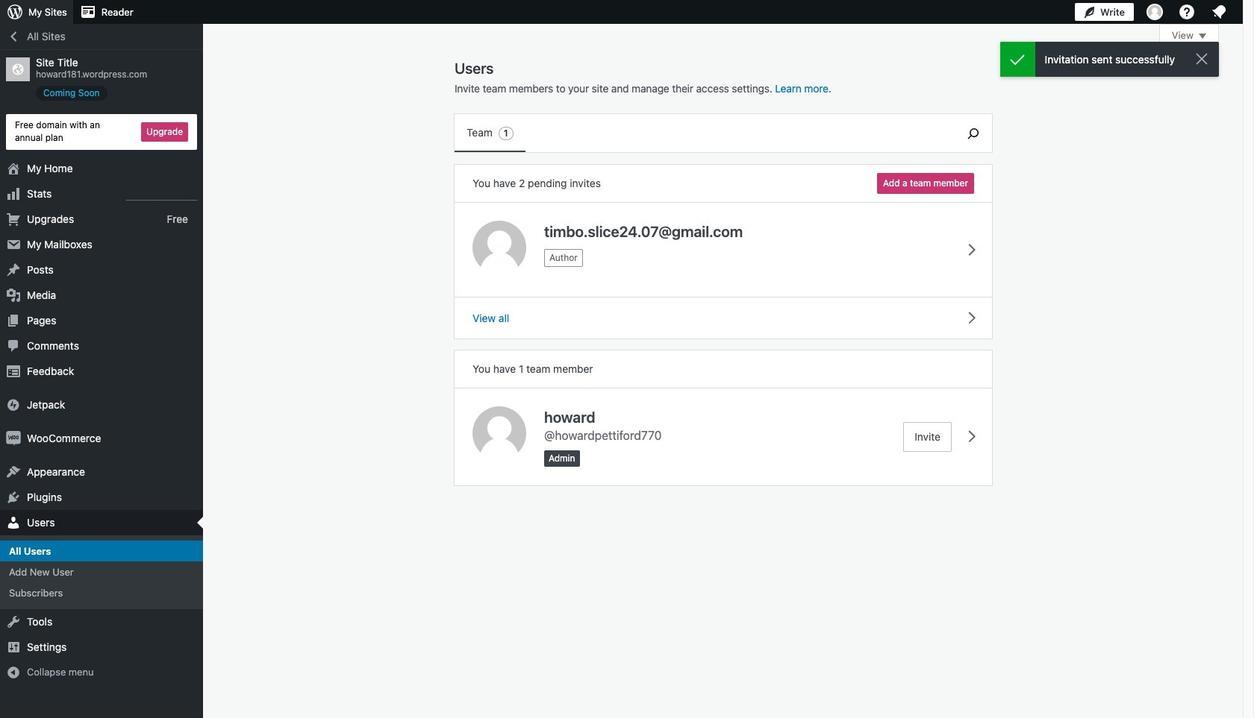 Task type: locate. For each thing, give the bounding box(es) containing it.
None search field
[[955, 114, 992, 152]]

highest hourly views 0 image
[[126, 191, 197, 201]]

open search image
[[955, 124, 992, 142]]

howard image
[[473, 407, 526, 461]]

help image
[[1178, 3, 1196, 21]]

my profile image
[[1147, 4, 1163, 20]]

0 vertical spatial img image
[[6, 398, 21, 413]]

main content
[[455, 24, 1219, 486]]

dismiss image
[[1193, 50, 1211, 68]]

img image
[[6, 398, 21, 413], [6, 431, 21, 446]]

1 vertical spatial img image
[[6, 431, 21, 446]]

closed image
[[1199, 34, 1206, 39]]



Task type: describe. For each thing, give the bounding box(es) containing it.
notice status
[[1000, 42, 1219, 77]]

2 img image from the top
[[6, 431, 21, 446]]

manage your notifications image
[[1210, 3, 1228, 21]]

1 img image from the top
[[6, 398, 21, 413]]



Task type: vqa. For each thing, say whether or not it's contained in the screenshot.
"insert_drive_file" image
no



